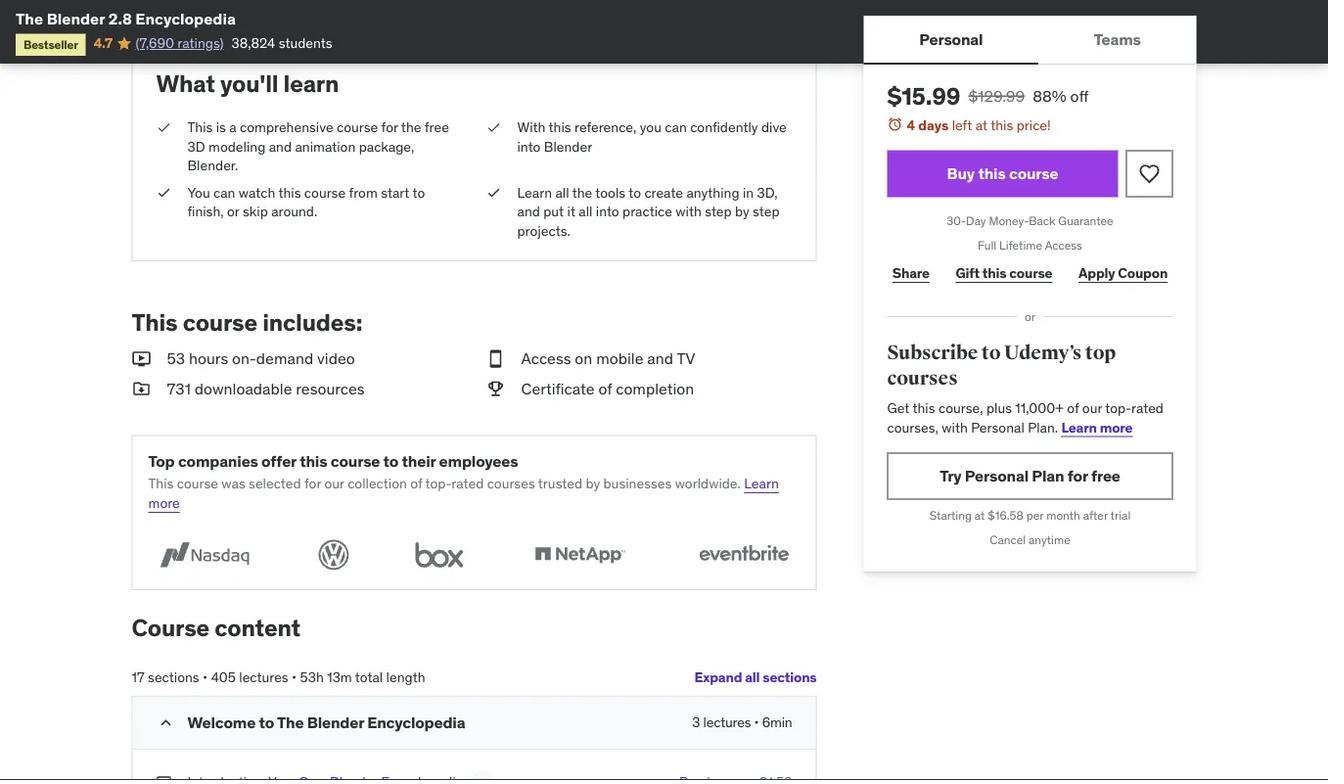 Task type: vqa. For each thing, say whether or not it's contained in the screenshot.
12:00
no



Task type: describe. For each thing, give the bounding box(es) containing it.
top companies offer this course to their employees
[[148, 451, 518, 471]]

and inside this is a comprehensive course for the free 3d modeling and animation package, blender.
[[269, 137, 292, 155]]

this inside get this course, plus 11,000+ of our top-rated courses, with personal plan.
[[913, 399, 935, 417]]

(7,690
[[136, 34, 174, 52]]

this inside you can watch this course from start to finish, or skip around.
[[278, 184, 301, 201]]

30-day money-back guarantee full lifetime access
[[947, 213, 1113, 253]]

on
[[575, 349, 592, 369]]

their
[[402, 451, 436, 471]]

includes:
[[262, 307, 362, 337]]

show lecture description image
[[473, 773, 492, 780]]

learn more link for subscribe to udemy's top courses
[[1061, 418, 1133, 436]]

0 horizontal spatial blender
[[47, 8, 105, 28]]

offer
[[261, 451, 296, 471]]

xsmall image for you
[[156, 183, 172, 202]]

free inside this is a comprehensive course for the free 3d modeling and animation package, blender.
[[425, 118, 449, 136]]

buy
[[947, 163, 975, 183]]

learn all the tools to create anything in 3d, and put it all into practice with step by step projects.
[[517, 184, 780, 240]]

try
[[940, 466, 962, 486]]

1 horizontal spatial of
[[598, 378, 612, 398]]

for inside try personal plan for free link
[[1068, 466, 1088, 486]]

the inside this is a comprehensive course for the free 3d modeling and animation package, blender.
[[401, 118, 421, 136]]

top
[[1085, 341, 1116, 365]]

38,824
[[231, 34, 275, 52]]

top
[[148, 451, 175, 471]]

coupon
[[1118, 264, 1168, 282]]

0 horizontal spatial lectures
[[239, 668, 288, 685]]

you
[[187, 184, 210, 201]]

personal inside get this course, plus 11,000+ of our top-rated courses, with personal plan.
[[971, 418, 1024, 436]]

personal button
[[864, 16, 1039, 63]]

0 horizontal spatial the
[[16, 8, 43, 28]]

53
[[167, 349, 185, 369]]

demand
[[256, 349, 313, 369]]

trusted
[[538, 475, 582, 493]]

starting
[[929, 508, 972, 523]]

finish,
[[187, 203, 224, 220]]

blender.
[[187, 157, 238, 174]]

you
[[640, 118, 662, 136]]

learn for subscribe to udemy's top courses
[[1061, 418, 1097, 436]]

learn inside the learn all the tools to create anything in 3d, and put it all into practice with step by step projects.
[[517, 184, 552, 201]]

with this reference, you can confidently dive into blender
[[517, 118, 787, 155]]

$15.99 $129.99 88% off
[[887, 81, 1089, 111]]

is
[[216, 118, 226, 136]]

completion
[[616, 378, 694, 398]]

small image for certificate
[[486, 378, 505, 400]]

$16.58
[[988, 508, 1024, 523]]

course
[[132, 613, 210, 642]]

reference,
[[575, 118, 637, 136]]

udemy's
[[1004, 341, 1082, 365]]

this course was selected for our collection of top-rated courses trusted by businesses worldwide.
[[148, 475, 741, 493]]

certificate of completion
[[521, 378, 694, 398]]

course up the collection
[[331, 451, 380, 471]]

courses,
[[887, 418, 938, 436]]

• for 3
[[754, 714, 759, 731]]

1 vertical spatial or
[[1025, 309, 1035, 324]]

try personal plan for free link
[[887, 453, 1173, 500]]

content
[[215, 613, 300, 642]]

expand all sections button
[[694, 657, 817, 697]]

course up hours
[[183, 307, 257, 337]]

anytime
[[1029, 532, 1070, 547]]

plan
[[1032, 466, 1064, 486]]

1 vertical spatial by
[[586, 475, 600, 493]]

welcome
[[187, 712, 256, 732]]

2 horizontal spatial and
[[647, 349, 673, 369]]

2 vertical spatial blender
[[307, 712, 364, 732]]

course inside you can watch this course from start to finish, or skip around.
[[304, 184, 346, 201]]

what
[[156, 69, 215, 98]]

2 vertical spatial xsmall image
[[156, 773, 172, 780]]

this inside 'with this reference, you can confidently dive into blender'
[[549, 118, 571, 136]]

into inside the learn all the tools to create anything in 3d, and put it all into practice with step by step projects.
[[596, 203, 619, 220]]

learn
[[283, 69, 339, 98]]

volkswagen image
[[312, 536, 355, 573]]

subscribe
[[887, 341, 978, 365]]

try personal plan for free
[[940, 466, 1120, 486]]

welcome to the blender encyclopedia
[[187, 712, 465, 732]]

trial
[[1110, 508, 1131, 523]]

3
[[692, 714, 700, 731]]

2 vertical spatial small image
[[156, 713, 176, 733]]

11,000+
[[1015, 399, 1064, 417]]

course inside the buy this course button
[[1009, 163, 1058, 183]]

learn more for subscribe to udemy's top courses
[[1061, 418, 1133, 436]]

learn more link for top companies offer this course to their employees
[[148, 475, 779, 512]]

guarantee
[[1058, 213, 1113, 229]]

to right welcome
[[259, 712, 274, 732]]

expand
[[694, 668, 742, 685]]

cancel
[[990, 532, 1026, 547]]

of inside get this course, plus 11,000+ of our top-rated courses, with personal plan.
[[1067, 399, 1079, 417]]

skip
[[243, 203, 268, 220]]

netapp image
[[524, 536, 636, 573]]

by inside the learn all the tools to create anything in 3d, and put it all into practice with step by step projects.
[[735, 203, 749, 220]]

anything
[[686, 184, 739, 201]]

course content
[[132, 613, 300, 642]]

3 lectures • 6min
[[692, 714, 792, 731]]

course inside this is a comprehensive course for the free 3d modeling and animation package, blender.
[[337, 118, 378, 136]]

nasdaq image
[[148, 536, 261, 573]]

rated inside get this course, plus 11,000+ of our top-rated courses, with personal plan.
[[1131, 399, 1164, 417]]

companies
[[178, 451, 258, 471]]

month
[[1046, 508, 1080, 523]]

can inside 'with this reference, you can confidently dive into blender'
[[665, 118, 687, 136]]

$129.99
[[968, 86, 1025, 106]]

bestseller
[[23, 37, 78, 52]]

4.7
[[94, 34, 113, 52]]

1 vertical spatial top-
[[425, 475, 452, 493]]

this is a comprehensive course for the free 3d modeling and animation package, blender.
[[187, 118, 449, 174]]

days
[[918, 116, 949, 134]]

1 vertical spatial the
[[277, 712, 304, 732]]

back
[[1029, 213, 1055, 229]]

53h 13m
[[300, 668, 352, 685]]

create
[[644, 184, 683, 201]]

apply coupon button
[[1073, 254, 1173, 293]]

this for this course includes:
[[132, 307, 178, 337]]

1 vertical spatial lectures
[[703, 714, 751, 731]]

course down companies
[[177, 475, 218, 493]]

with inside get this course, plus 11,000+ of our top-rated courses, with personal plan.
[[942, 418, 968, 436]]

learn more for top companies offer this course to their employees
[[148, 475, 779, 512]]

day
[[966, 213, 986, 229]]

collection
[[348, 475, 407, 493]]

learn for top companies offer this course to their employees
[[744, 475, 779, 493]]

more for top companies offer this course to their employees
[[148, 494, 180, 512]]

17
[[132, 668, 145, 685]]

this for this course was selected for our collection of top-rated courses trusted by businesses worldwide.
[[148, 475, 174, 493]]

to inside subscribe to udemy's top courses
[[981, 341, 1001, 365]]

3d,
[[757, 184, 778, 201]]

17 sections • 405 lectures • 53h 13m total length
[[132, 668, 425, 685]]

0 horizontal spatial courses
[[487, 475, 535, 493]]

for inside this is a comprehensive course for the free 3d modeling and animation package, blender.
[[381, 118, 398, 136]]

the blender 2.8 encyclopedia
[[16, 8, 236, 28]]



Task type: locate. For each thing, give the bounding box(es) containing it.
free
[[425, 118, 449, 136], [1091, 466, 1120, 486]]

personal up $16.58 at the right bottom
[[965, 466, 1029, 486]]

0 vertical spatial at
[[976, 116, 988, 134]]

• left 53h 13m
[[292, 668, 297, 685]]

0 vertical spatial the
[[401, 118, 421, 136]]

1 vertical spatial at
[[975, 508, 985, 523]]

405
[[211, 668, 236, 685]]

0 horizontal spatial with
[[676, 203, 702, 220]]

731 downloadable resources
[[167, 378, 365, 398]]

1 horizontal spatial can
[[665, 118, 687, 136]]

with inside the learn all the tools to create anything in 3d, and put it all into practice with step by step projects.
[[676, 203, 702, 220]]

this up 53
[[132, 307, 178, 337]]

lifetime
[[999, 238, 1042, 253]]

0 horizontal spatial top-
[[425, 475, 452, 493]]

1 vertical spatial small image
[[132, 378, 151, 400]]

to inside the learn all the tools to create anything in 3d, and put it all into practice with step by step projects.
[[629, 184, 641, 201]]

(7,690 ratings)
[[136, 34, 224, 52]]

animation
[[295, 137, 356, 155]]

of right 11,000+
[[1067, 399, 1079, 417]]

small image
[[486, 348, 505, 370], [486, 378, 505, 400], [156, 713, 176, 733]]

and down comprehensive
[[269, 137, 292, 155]]

all for expand
[[745, 668, 760, 685]]

1 vertical spatial encyclopedia
[[367, 712, 465, 732]]

0 vertical spatial by
[[735, 203, 749, 220]]

learn up put
[[517, 184, 552, 201]]

free up after
[[1091, 466, 1120, 486]]

1 vertical spatial rated
[[452, 475, 484, 493]]

xsmall image left the you
[[156, 183, 172, 202]]

courses down subscribe on the right of page
[[887, 366, 958, 390]]

0 horizontal spatial rated
[[452, 475, 484, 493]]

• left 6min in the right bottom of the page
[[754, 714, 759, 731]]

the inside the learn all the tools to create anything in 3d, and put it all into practice with step by step projects.
[[572, 184, 592, 201]]

2 vertical spatial all
[[745, 668, 760, 685]]

course inside gift this course link
[[1009, 264, 1052, 282]]

with down the 'anything'
[[676, 203, 702, 220]]

30-
[[947, 213, 966, 229]]

1 horizontal spatial xsmall image
[[486, 118, 502, 137]]

small image left welcome
[[156, 713, 176, 733]]

access down back
[[1045, 238, 1082, 253]]

1 horizontal spatial blender
[[307, 712, 364, 732]]

0 vertical spatial free
[[425, 118, 449, 136]]

to left udemy's in the top right of the page
[[981, 341, 1001, 365]]

this down $129.99
[[991, 116, 1013, 134]]

into down tools
[[596, 203, 619, 220]]

1 horizontal spatial learn more link
[[1061, 418, 1133, 436]]

0 vertical spatial lectures
[[239, 668, 288, 685]]

1 vertical spatial all
[[579, 203, 593, 220]]

1 horizontal spatial •
[[292, 668, 297, 685]]

top- down their
[[425, 475, 452, 493]]

this right the offer
[[300, 451, 327, 471]]

learn more right plan.
[[1061, 418, 1133, 436]]

subscribe to udemy's top courses
[[887, 341, 1116, 390]]

38,824 students
[[231, 34, 332, 52]]

businesses
[[603, 475, 672, 493]]

1 vertical spatial xsmall image
[[156, 183, 172, 202]]

all right "expand"
[[745, 668, 760, 685]]

2 step from the left
[[753, 203, 780, 220]]

our right 11,000+
[[1082, 399, 1102, 417]]

2 horizontal spatial all
[[745, 668, 760, 685]]

0 horizontal spatial of
[[410, 475, 422, 493]]

off
[[1070, 86, 1089, 106]]

small image left certificate in the left of the page
[[486, 378, 505, 400]]

more for subscribe to udemy's top courses
[[1100, 418, 1133, 436]]

courses down "employees"
[[487, 475, 535, 493]]

4 days left at this price!
[[907, 116, 1051, 134]]

this inside this is a comprehensive course for the free 3d modeling and animation package, blender.
[[187, 118, 213, 136]]

was
[[222, 475, 245, 493]]

•
[[203, 668, 208, 685], [292, 668, 297, 685], [754, 714, 759, 731]]

the up bestseller
[[16, 8, 43, 28]]

of down access on mobile and tv
[[598, 378, 612, 398]]

you can watch this course from start to finish, or skip around.
[[187, 184, 425, 220]]

starting at $16.58 per month after trial cancel anytime
[[929, 508, 1131, 547]]

1 vertical spatial access
[[521, 349, 571, 369]]

from
[[349, 184, 378, 201]]

1 horizontal spatial rated
[[1131, 399, 1164, 417]]

this up around.
[[278, 184, 301, 201]]

1 vertical spatial courses
[[487, 475, 535, 493]]

what you'll learn
[[156, 69, 339, 98]]

share
[[892, 264, 930, 282]]

0 vertical spatial blender
[[47, 8, 105, 28]]

step down 3d,
[[753, 203, 780, 220]]

certificate
[[521, 378, 595, 398]]

tv
[[677, 349, 695, 369]]

1 horizontal spatial step
[[753, 203, 780, 220]]

1 horizontal spatial or
[[1025, 309, 1035, 324]]

2 horizontal spatial for
[[1068, 466, 1088, 486]]

watch
[[239, 184, 275, 201]]

all inside dropdown button
[[745, 668, 760, 685]]

share button
[[887, 254, 935, 293]]

2 vertical spatial personal
[[965, 466, 1029, 486]]

can right you
[[665, 118, 687, 136]]

1 vertical spatial into
[[596, 203, 619, 220]]

with down course,
[[942, 418, 968, 436]]

left
[[952, 116, 972, 134]]

all up put
[[555, 184, 569, 201]]

get this course, plus 11,000+ of our top-rated courses, with personal plan.
[[887, 399, 1164, 436]]

step down the 'anything'
[[705, 203, 732, 220]]

put
[[543, 203, 564, 220]]

the down 17 sections • 405 lectures • 53h 13m total length
[[277, 712, 304, 732]]

more down top
[[148, 494, 180, 512]]

1 horizontal spatial learn
[[744, 475, 779, 493]]

this down top
[[148, 475, 174, 493]]

to right start
[[413, 184, 425, 201]]

1 horizontal spatial for
[[381, 118, 398, 136]]

1 vertical spatial the
[[572, 184, 592, 201]]

0 vertical spatial learn more link
[[1061, 418, 1133, 436]]

0 vertical spatial small image
[[132, 348, 151, 370]]

package,
[[359, 137, 414, 155]]

at left $16.58 at the right bottom
[[975, 508, 985, 523]]

access inside "30-day money-back guarantee full lifetime access"
[[1045, 238, 1082, 253]]

53 hours on-demand video
[[167, 349, 355, 369]]

this up 3d
[[187, 118, 213, 136]]

encyclopedia down length
[[367, 712, 465, 732]]

small image for access
[[486, 348, 505, 370]]

access up certificate in the left of the page
[[521, 349, 571, 369]]

sections right 17
[[148, 668, 199, 685]]

1 horizontal spatial our
[[1082, 399, 1102, 417]]

blender down with
[[544, 137, 592, 155]]

small image left on
[[486, 348, 505, 370]]

0 vertical spatial or
[[227, 203, 239, 220]]

xsmall image for this
[[156, 118, 172, 137]]

sections inside dropdown button
[[763, 668, 817, 685]]

top- down top in the right of the page
[[1105, 399, 1131, 417]]

0 vertical spatial learn
[[517, 184, 552, 201]]

worldwide.
[[675, 475, 741, 493]]

tab list containing personal
[[864, 16, 1196, 65]]

rated
[[1131, 399, 1164, 417], [452, 475, 484, 493]]

this
[[991, 116, 1013, 134], [549, 118, 571, 136], [978, 163, 1006, 183], [278, 184, 301, 201], [982, 264, 1007, 282], [913, 399, 935, 417], [300, 451, 327, 471]]

the up package,
[[401, 118, 421, 136]]

or up udemy's in the top right of the page
[[1025, 309, 1035, 324]]

1 horizontal spatial encyclopedia
[[367, 712, 465, 732]]

plan.
[[1028, 418, 1058, 436]]

1 horizontal spatial the
[[572, 184, 592, 201]]

the up it
[[572, 184, 592, 201]]

this inside button
[[978, 163, 1006, 183]]

1 horizontal spatial sections
[[763, 668, 817, 685]]

top- inside get this course, plus 11,000+ of our top-rated courses, with personal plan.
[[1105, 399, 1131, 417]]

1 sections from the left
[[763, 668, 817, 685]]

1 vertical spatial can
[[213, 184, 235, 201]]

2 small image from the top
[[132, 378, 151, 400]]

1 horizontal spatial more
[[1100, 418, 1133, 436]]

1 small image from the top
[[132, 348, 151, 370]]

small image for 731
[[132, 378, 151, 400]]

to up practice
[[629, 184, 641, 201]]

tab list
[[864, 16, 1196, 65]]

0 vertical spatial with
[[676, 203, 702, 220]]

courses inside subscribe to udemy's top courses
[[887, 366, 958, 390]]

all right it
[[579, 203, 593, 220]]

mobile
[[596, 349, 643, 369]]

1 vertical spatial this
[[132, 307, 178, 337]]

0 vertical spatial more
[[1100, 418, 1133, 436]]

downloadable
[[195, 378, 292, 398]]

sections up 6min in the right bottom of the page
[[763, 668, 817, 685]]

1 vertical spatial learn more
[[148, 475, 779, 512]]

0 horizontal spatial learn more link
[[148, 475, 779, 512]]

personal up $15.99
[[919, 29, 983, 49]]

this right buy
[[978, 163, 1006, 183]]

hours
[[189, 349, 228, 369]]

0 horizontal spatial more
[[148, 494, 180, 512]]

to up the collection
[[383, 451, 398, 471]]

by right trusted
[[586, 475, 600, 493]]

2 vertical spatial this
[[148, 475, 174, 493]]

small image
[[132, 348, 151, 370], [132, 378, 151, 400]]

1 vertical spatial our
[[324, 475, 344, 493]]

1 horizontal spatial all
[[579, 203, 593, 220]]

video
[[317, 349, 355, 369]]

ratings)
[[177, 34, 224, 52]]

dive
[[761, 118, 787, 136]]

selected
[[249, 475, 301, 493]]

into inside 'with this reference, you can confidently dive into blender'
[[517, 137, 541, 155]]

0 vertical spatial xsmall image
[[486, 118, 502, 137]]

1 horizontal spatial and
[[517, 203, 540, 220]]

learn right plan.
[[1061, 418, 1097, 436]]

lectures
[[239, 668, 288, 685], [703, 714, 751, 731]]

per
[[1026, 508, 1044, 523]]

practice
[[623, 203, 672, 220]]

1 horizontal spatial free
[[1091, 466, 1120, 486]]

or
[[227, 203, 239, 220], [1025, 309, 1035, 324]]

with
[[676, 203, 702, 220], [942, 418, 968, 436]]

small image left 731
[[132, 378, 151, 400]]

xsmall image left with
[[486, 118, 502, 137]]

1 horizontal spatial into
[[596, 203, 619, 220]]

more right plan.
[[1100, 418, 1133, 436]]

course up around.
[[304, 184, 346, 201]]

this right gift
[[982, 264, 1007, 282]]

expand all sections
[[694, 668, 817, 685]]

1 vertical spatial free
[[1091, 466, 1120, 486]]

0 vertical spatial encyclopedia
[[135, 8, 236, 28]]

and up the projects.
[[517, 203, 540, 220]]

2 horizontal spatial of
[[1067, 399, 1079, 417]]

course down lifetime
[[1009, 264, 1052, 282]]

of down their
[[410, 475, 422, 493]]

0 horizontal spatial into
[[517, 137, 541, 155]]

0 vertical spatial can
[[665, 118, 687, 136]]

this
[[187, 118, 213, 136], [132, 307, 178, 337], [148, 475, 174, 493]]

course up back
[[1009, 163, 1058, 183]]

confidently
[[690, 118, 758, 136]]

personal down plus
[[971, 418, 1024, 436]]

more
[[1100, 418, 1133, 436], [148, 494, 180, 512]]

after
[[1083, 508, 1108, 523]]

0 vertical spatial this
[[187, 118, 213, 136]]

at right left
[[976, 116, 988, 134]]

blender up bestseller
[[47, 8, 105, 28]]

modeling
[[208, 137, 265, 155]]

0 horizontal spatial encyclopedia
[[135, 8, 236, 28]]

lectures right 3
[[703, 714, 751, 731]]

encyclopedia up (7,690 ratings)
[[135, 8, 236, 28]]

course up package,
[[337, 118, 378, 136]]

0 vertical spatial top-
[[1105, 399, 1131, 417]]

learn more link down "employees"
[[148, 475, 779, 512]]

apply
[[1079, 264, 1115, 282]]

1 horizontal spatial with
[[942, 418, 968, 436]]

this right with
[[549, 118, 571, 136]]

1 horizontal spatial the
[[277, 712, 304, 732]]

teams
[[1094, 29, 1141, 49]]

can inside you can watch this course from start to finish, or skip around.
[[213, 184, 235, 201]]

small image left 53
[[132, 348, 151, 370]]

0 vertical spatial access
[[1045, 238, 1082, 253]]

by down the in
[[735, 203, 749, 220]]

1 horizontal spatial learn more
[[1061, 418, 1133, 436]]

our inside get this course, plus 11,000+ of our top-rated courses, with personal plan.
[[1082, 399, 1102, 417]]

• for 17
[[203, 668, 208, 685]]

all for learn
[[555, 184, 569, 201]]

on-
[[232, 349, 256, 369]]

total
[[355, 668, 383, 685]]

the
[[16, 8, 43, 28], [277, 712, 304, 732]]

can right the you
[[213, 184, 235, 201]]

1 vertical spatial blender
[[544, 137, 592, 155]]

at inside starting at $16.58 per month after trial cancel anytime
[[975, 508, 985, 523]]

access
[[1045, 238, 1082, 253], [521, 349, 571, 369]]

blender inside 'with this reference, you can confidently dive into blender'
[[544, 137, 592, 155]]

learn more link right plan.
[[1061, 418, 1133, 436]]

learn more down "employees"
[[148, 475, 779, 512]]

1 vertical spatial and
[[517, 203, 540, 220]]

get
[[887, 399, 910, 417]]

price!
[[1017, 116, 1051, 134]]

this for this is a comprehensive course for the free 3d modeling and animation package, blender.
[[187, 118, 213, 136]]

0 horizontal spatial all
[[555, 184, 569, 201]]

xsmall image for with
[[486, 118, 502, 137]]

free left with
[[425, 118, 449, 136]]

or inside you can watch this course from start to finish, or skip around.
[[227, 203, 239, 220]]

1 step from the left
[[705, 203, 732, 220]]

2 horizontal spatial learn
[[1061, 418, 1097, 436]]

employees
[[439, 451, 518, 471]]

1 horizontal spatial access
[[1045, 238, 1082, 253]]

wishlist image
[[1138, 162, 1161, 186]]

at
[[976, 116, 988, 134], [975, 508, 985, 523]]

this up courses,
[[913, 399, 935, 417]]

teams button
[[1039, 16, 1196, 63]]

1 horizontal spatial courses
[[887, 366, 958, 390]]

alarm image
[[887, 116, 903, 132]]

xsmall image for learn
[[486, 183, 502, 202]]

0 vertical spatial xsmall image
[[156, 118, 172, 137]]

0 vertical spatial small image
[[486, 348, 505, 370]]

1 vertical spatial more
[[148, 494, 180, 512]]

eventbrite image
[[688, 536, 800, 573]]

box image
[[407, 536, 472, 573]]

top-
[[1105, 399, 1131, 417], [425, 475, 452, 493]]

xsmall image
[[156, 118, 172, 137], [486, 183, 502, 202], [156, 773, 172, 780]]

small image for 53
[[132, 348, 151, 370]]

encyclopedia
[[135, 8, 236, 28], [367, 712, 465, 732]]

into down with
[[517, 137, 541, 155]]

for down top companies offer this course to their employees at the left bottom of the page
[[304, 475, 321, 493]]

learn inside learn more
[[744, 475, 779, 493]]

and inside the learn all the tools to create anything in 3d, and put it all into practice with step by step projects.
[[517, 203, 540, 220]]

1 horizontal spatial by
[[735, 203, 749, 220]]

lectures right 405
[[239, 668, 288, 685]]

for right plan
[[1068, 466, 1088, 486]]

learn right "worldwide."
[[744, 475, 779, 493]]

blender down 53h 13m
[[307, 712, 364, 732]]

0 vertical spatial into
[[517, 137, 541, 155]]

1 vertical spatial learn more link
[[148, 475, 779, 512]]

with
[[517, 118, 546, 136]]

731
[[167, 378, 191, 398]]

• left 405
[[203, 668, 208, 685]]

1 vertical spatial small image
[[486, 378, 505, 400]]

2 sections from the left
[[148, 668, 199, 685]]

1 horizontal spatial top-
[[1105, 399, 1131, 417]]

xsmall image
[[486, 118, 502, 137], [156, 183, 172, 202]]

in
[[743, 184, 754, 201]]

for up package,
[[381, 118, 398, 136]]

or left skip
[[227, 203, 239, 220]]

1 vertical spatial xsmall image
[[486, 183, 502, 202]]

0 horizontal spatial access
[[521, 349, 571, 369]]

0 horizontal spatial step
[[705, 203, 732, 220]]

0 horizontal spatial for
[[304, 475, 321, 493]]

around.
[[271, 203, 317, 220]]

gift this course link
[[950, 254, 1058, 293]]

0 vertical spatial rated
[[1131, 399, 1164, 417]]

and left tv at the top right of the page
[[647, 349, 673, 369]]

0 horizontal spatial our
[[324, 475, 344, 493]]

to inside you can watch this course from start to finish, or skip around.
[[413, 184, 425, 201]]

our down top companies offer this course to their employees at the left bottom of the page
[[324, 475, 344, 493]]

personal inside button
[[919, 29, 983, 49]]



